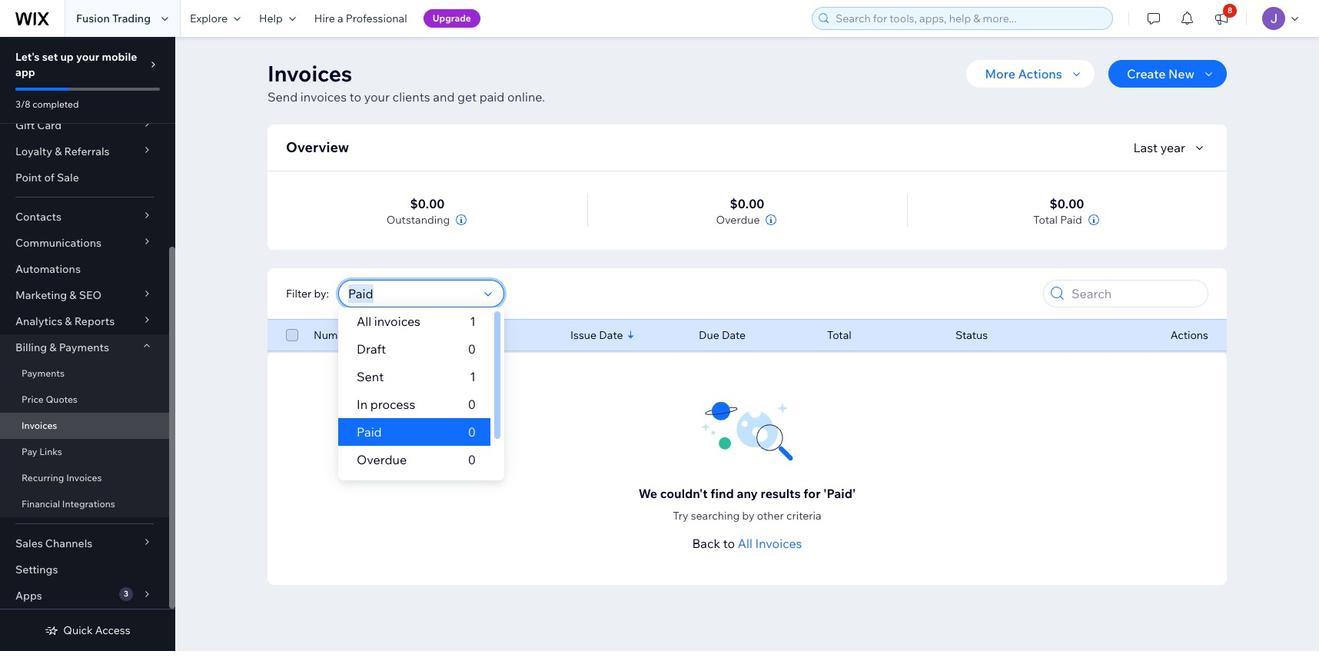 Task type: describe. For each thing, give the bounding box(es) containing it.
links
[[39, 446, 62, 457]]

invoices down pay links link
[[66, 472, 102, 484]]

criteria
[[787, 509, 822, 523]]

financial integrations link
[[0, 491, 169, 517]]

price quotes
[[22, 394, 78, 405]]

find
[[711, 486, 734, 501]]

loyalty & referrals
[[15, 145, 110, 158]]

we
[[639, 486, 658, 501]]

gift card button
[[0, 112, 169, 138]]

let's
[[15, 50, 40, 64]]

filter
[[286, 287, 312, 301]]

0 vertical spatial paid
[[1060, 213, 1082, 227]]

recurring
[[22, 472, 64, 484]]

financial
[[22, 498, 60, 510]]

$0.00 for outstanding
[[410, 196, 445, 211]]

financial integrations
[[22, 498, 115, 510]]

date for issue date
[[599, 328, 623, 342]]

for
[[804, 486, 821, 501]]

searching
[[691, 509, 740, 523]]

actions inside button
[[1018, 66, 1063, 82]]

marketing & seo
[[15, 288, 102, 302]]

gift card
[[15, 118, 62, 132]]

payments inside billing & payments dropdown button
[[59, 341, 109, 354]]

0 horizontal spatial paid
[[357, 424, 382, 440]]

and
[[433, 89, 455, 105]]

sale
[[57, 171, 79, 185]]

0 for paid
[[468, 424, 476, 440]]

pay links
[[22, 446, 62, 457]]

marketing
[[15, 288, 67, 302]]

& for analytics
[[65, 314, 72, 328]]

in process
[[357, 397, 415, 412]]

point of sale
[[15, 171, 79, 185]]

upgrade button
[[423, 9, 480, 28]]

settings link
[[0, 557, 169, 583]]

professional
[[346, 12, 407, 25]]

1 vertical spatial to
[[723, 536, 735, 551]]

hire a professional link
[[305, 0, 416, 37]]

communications button
[[0, 230, 169, 256]]

& for billing
[[49, 341, 57, 354]]

settings
[[15, 563, 58, 577]]

recurring invoices
[[22, 472, 102, 484]]

mobile
[[102, 50, 137, 64]]

get
[[458, 89, 477, 105]]

invoices inside "invoices send invoices to your clients and get paid online."
[[268, 60, 352, 87]]

other
[[757, 509, 784, 523]]

1 for all invoices
[[470, 314, 476, 329]]

quick access
[[63, 624, 130, 637]]

& for marketing
[[69, 288, 77, 302]]

channels
[[45, 537, 93, 551]]

recurring invoices link
[[0, 465, 169, 491]]

1 horizontal spatial overdue
[[716, 213, 760, 227]]

all inside list box
[[357, 314, 371, 329]]

integrations
[[62, 498, 115, 510]]

pay links link
[[0, 439, 169, 465]]

$0.00 for total paid
[[1050, 196, 1084, 211]]

'paid'
[[824, 486, 856, 501]]

3/8
[[15, 98, 30, 110]]

8
[[1228, 5, 1233, 15]]

billing & payments
[[15, 341, 109, 354]]

$0.00 for overdue
[[730, 196, 765, 211]]

overview
[[286, 138, 349, 156]]

more
[[985, 66, 1016, 82]]

analytics
[[15, 314, 62, 328]]

quick
[[63, 624, 93, 637]]

automations
[[15, 262, 81, 276]]

results
[[761, 486, 801, 501]]

new
[[1169, 66, 1195, 82]]

Search for tools, apps, help & more... field
[[831, 8, 1108, 29]]

set
[[42, 50, 58, 64]]

year
[[1161, 140, 1186, 155]]

1 vertical spatial actions
[[1171, 328, 1209, 342]]

more actions button
[[967, 60, 1095, 88]]

void
[[357, 480, 382, 495]]

point
[[15, 171, 42, 185]]

automations link
[[0, 256, 169, 282]]

loyalty & referrals button
[[0, 138, 169, 165]]

8 button
[[1205, 0, 1239, 37]]

up
[[60, 50, 74, 64]]

issue date
[[570, 328, 623, 342]]

quotes
[[46, 394, 78, 405]]



Task type: locate. For each thing, give the bounding box(es) containing it.
card
[[37, 118, 62, 132]]

outstanding
[[387, 213, 450, 227]]

option
[[338, 418, 490, 446]]

0 vertical spatial actions
[[1018, 66, 1063, 82]]

invoices
[[268, 60, 352, 87], [22, 420, 57, 431], [66, 472, 102, 484], [755, 536, 802, 551]]

& right billing
[[49, 341, 57, 354]]

draft
[[357, 341, 386, 357]]

3
[[124, 589, 128, 599]]

invoices
[[301, 89, 347, 105], [374, 314, 420, 329]]

$0.00
[[410, 196, 445, 211], [730, 196, 765, 211], [1050, 196, 1084, 211]]

communications
[[15, 236, 102, 250]]

total for total
[[827, 328, 852, 342]]

sales channels button
[[0, 531, 169, 557]]

1 horizontal spatial actions
[[1171, 328, 1209, 342]]

to right back
[[723, 536, 735, 551]]

0 vertical spatial payments
[[59, 341, 109, 354]]

0 for draft
[[468, 341, 476, 357]]

1 horizontal spatial invoices
[[374, 314, 420, 329]]

1 horizontal spatial total
[[1034, 213, 1058, 227]]

point of sale link
[[0, 165, 169, 191]]

in
[[357, 397, 368, 412]]

all
[[357, 314, 371, 329], [738, 536, 753, 551]]

by:
[[314, 287, 329, 301]]

3/8 completed
[[15, 98, 79, 110]]

date right issue
[[599, 328, 623, 342]]

let's set up your mobile app
[[15, 50, 137, 79]]

0 horizontal spatial total
[[827, 328, 852, 342]]

1 vertical spatial payments
[[22, 368, 65, 379]]

completed
[[32, 98, 79, 110]]

try
[[673, 509, 689, 523]]

referrals
[[64, 145, 110, 158]]

3 0 from the top
[[468, 424, 476, 440]]

create new
[[1127, 66, 1195, 82]]

your inside "invoices send invoices to your clients and get paid online."
[[364, 89, 390, 105]]

invoices send invoices to your clients and get paid online.
[[268, 60, 545, 105]]

more actions
[[985, 66, 1063, 82]]

pay
[[22, 446, 37, 457]]

1 vertical spatial overdue
[[357, 452, 407, 467]]

2 horizontal spatial $0.00
[[1050, 196, 1084, 211]]

0 vertical spatial all
[[357, 314, 371, 329]]

2 date from the left
[[722, 328, 746, 342]]

Search field
[[1067, 281, 1203, 307]]

0 vertical spatial overdue
[[716, 213, 760, 227]]

None field
[[344, 281, 480, 307]]

1 vertical spatial all
[[738, 536, 753, 551]]

contacts
[[15, 210, 61, 224]]

loyalty
[[15, 145, 52, 158]]

1 horizontal spatial paid
[[1060, 213, 1082, 227]]

overdue inside list box
[[357, 452, 407, 467]]

help
[[259, 12, 283, 25]]

1 vertical spatial invoices
[[374, 314, 420, 329]]

sales
[[15, 537, 43, 551]]

& left seo
[[69, 288, 77, 302]]

& for loyalty
[[55, 145, 62, 158]]

0 vertical spatial to
[[350, 89, 361, 105]]

total for total paid
[[1034, 213, 1058, 227]]

& inside popup button
[[55, 145, 62, 158]]

0 horizontal spatial all
[[357, 314, 371, 329]]

price quotes link
[[0, 387, 169, 413]]

0 horizontal spatial invoices
[[301, 89, 347, 105]]

1 date from the left
[[599, 328, 623, 342]]

last year
[[1134, 140, 1186, 155]]

to left clients
[[350, 89, 361, 105]]

of
[[44, 171, 55, 185]]

option inside list box
[[338, 418, 490, 446]]

your inside let's set up your mobile app
[[76, 50, 99, 64]]

contacts button
[[0, 204, 169, 230]]

& inside dropdown button
[[65, 314, 72, 328]]

1 1 from the top
[[470, 314, 476, 329]]

last year button
[[1134, 138, 1209, 157]]

payments up price quotes
[[22, 368, 65, 379]]

& right loyalty
[[55, 145, 62, 158]]

1 0 from the top
[[468, 341, 476, 357]]

access
[[95, 624, 130, 637]]

gift
[[15, 118, 35, 132]]

upgrade
[[433, 12, 471, 24]]

clients
[[393, 89, 430, 105]]

your
[[76, 50, 99, 64], [364, 89, 390, 105]]

& left reports
[[65, 314, 72, 328]]

1 vertical spatial total
[[827, 328, 852, 342]]

3 $0.00 from the left
[[1050, 196, 1084, 211]]

0 horizontal spatial your
[[76, 50, 99, 64]]

to
[[350, 89, 361, 105], [723, 536, 735, 551]]

1 for sent
[[470, 369, 476, 384]]

2 $0.00 from the left
[[730, 196, 765, 211]]

1 vertical spatial your
[[364, 89, 390, 105]]

all invoices button
[[738, 534, 802, 553]]

your right up
[[76, 50, 99, 64]]

0 horizontal spatial date
[[599, 328, 623, 342]]

0 vertical spatial 1
[[470, 314, 476, 329]]

your left clients
[[364, 89, 390, 105]]

0 horizontal spatial overdue
[[357, 452, 407, 467]]

payments up payments link
[[59, 341, 109, 354]]

0 for void
[[468, 480, 476, 495]]

paid
[[479, 89, 505, 105]]

invoices down the other in the bottom of the page
[[755, 536, 802, 551]]

all up draft
[[357, 314, 371, 329]]

sales channels
[[15, 537, 93, 551]]

1 horizontal spatial date
[[722, 328, 746, 342]]

total
[[1034, 213, 1058, 227], [827, 328, 852, 342]]

invoices link
[[0, 413, 169, 439]]

2 1 from the top
[[470, 369, 476, 384]]

invoices up 'send'
[[268, 60, 352, 87]]

price
[[22, 394, 44, 405]]

issue
[[570, 328, 597, 342]]

payments inside payments link
[[22, 368, 65, 379]]

app
[[15, 65, 35, 79]]

0 vertical spatial total
[[1034, 213, 1058, 227]]

all down by
[[738, 536, 753, 551]]

status
[[956, 328, 988, 342]]

1 horizontal spatial your
[[364, 89, 390, 105]]

1 vertical spatial paid
[[357, 424, 382, 440]]

analytics & reports
[[15, 314, 115, 328]]

invoices up draft
[[374, 314, 420, 329]]

process
[[370, 397, 415, 412]]

create new button
[[1109, 60, 1227, 88]]

1 vertical spatial 1
[[470, 369, 476, 384]]

list box containing all invoices
[[338, 308, 504, 501]]

actions right more
[[1018, 66, 1063, 82]]

sent
[[357, 369, 384, 384]]

a
[[338, 12, 343, 25]]

0 vertical spatial your
[[76, 50, 99, 64]]

1 horizontal spatial $0.00
[[730, 196, 765, 211]]

online.
[[507, 89, 545, 105]]

fusion trading
[[76, 12, 151, 25]]

create
[[1127, 66, 1166, 82]]

payments link
[[0, 361, 169, 387]]

due date
[[699, 328, 746, 342]]

quick access button
[[45, 624, 130, 637]]

all invoices
[[357, 314, 420, 329]]

back to all invoices
[[692, 536, 802, 551]]

sidebar element
[[0, 0, 175, 651]]

actions down search field
[[1171, 328, 1209, 342]]

billing & payments button
[[0, 334, 169, 361]]

date for due date
[[722, 328, 746, 342]]

date right due
[[722, 328, 746, 342]]

paid
[[1060, 213, 1082, 227], [357, 424, 382, 440]]

overdue
[[716, 213, 760, 227], [357, 452, 407, 467]]

1 horizontal spatial to
[[723, 536, 735, 551]]

list box
[[338, 308, 504, 501]]

1 horizontal spatial all
[[738, 536, 753, 551]]

1 $0.00 from the left
[[410, 196, 445, 211]]

invoices up pay links
[[22, 420, 57, 431]]

2 0 from the top
[[468, 397, 476, 412]]

fusion
[[76, 12, 110, 25]]

option containing paid
[[338, 418, 490, 446]]

help button
[[250, 0, 305, 37]]

due
[[699, 328, 719, 342]]

send
[[268, 89, 298, 105]]

0 for in process
[[468, 397, 476, 412]]

0 horizontal spatial $0.00
[[410, 196, 445, 211]]

to inside "invoices send invoices to your clients and get paid online."
[[350, 89, 361, 105]]

trading
[[112, 12, 151, 25]]

1
[[470, 314, 476, 329], [470, 369, 476, 384]]

0 horizontal spatial actions
[[1018, 66, 1063, 82]]

date
[[599, 328, 623, 342], [722, 328, 746, 342]]

explore
[[190, 12, 228, 25]]

0 for overdue
[[468, 452, 476, 467]]

0 horizontal spatial to
[[350, 89, 361, 105]]

by
[[742, 509, 755, 523]]

invoices inside "link"
[[22, 420, 57, 431]]

invoices inside "invoices send invoices to your clients and get paid online."
[[301, 89, 347, 105]]

customer
[[442, 328, 492, 342]]

None checkbox
[[286, 326, 298, 344]]

back
[[692, 536, 721, 551]]

any
[[737, 486, 758, 501]]

invoices right 'send'
[[301, 89, 347, 105]]

number
[[314, 328, 355, 342]]

5 0 from the top
[[468, 480, 476, 495]]

couldn't
[[660, 486, 708, 501]]

4 0 from the top
[[468, 452, 476, 467]]

0 vertical spatial invoices
[[301, 89, 347, 105]]



Task type: vqa. For each thing, say whether or not it's contained in the screenshot.
Your within the Invoices Send invoices to your clients and get paid online.
yes



